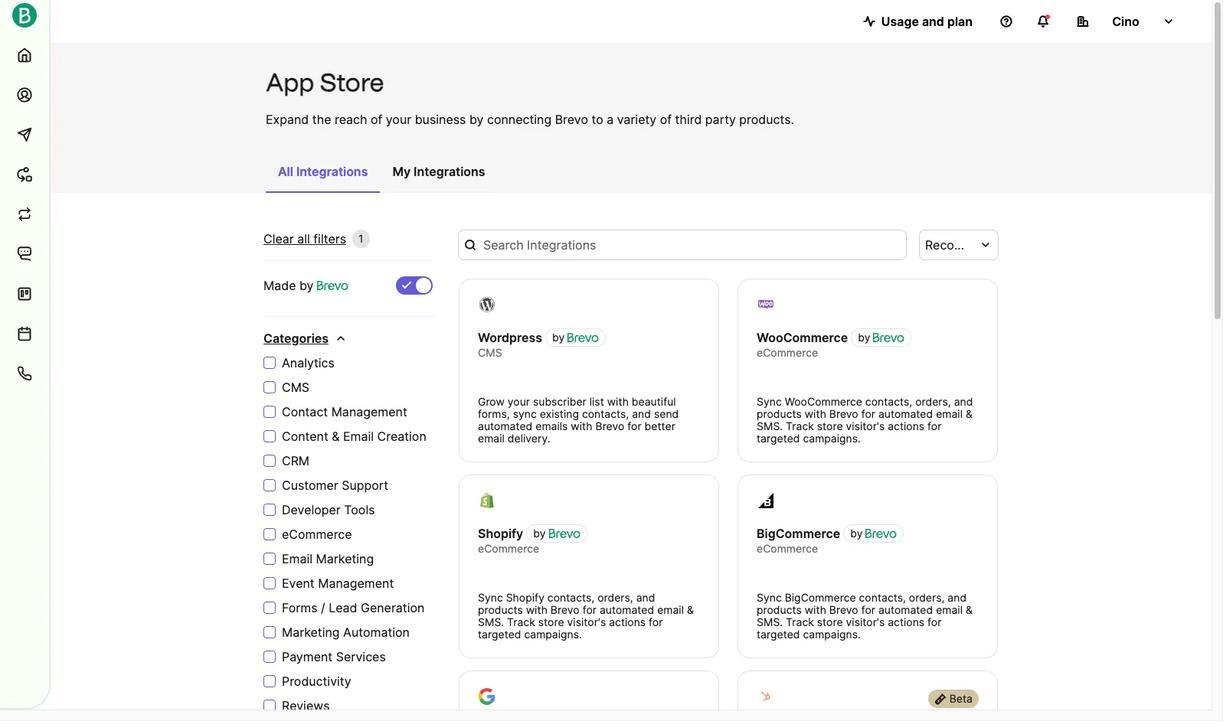 Task type: locate. For each thing, give the bounding box(es) containing it.
automated inside sync woocommerce contacts, orders, and products with brevo for automated email & sms. track store visitor's actions for targeted campaigns.
[[879, 408, 933, 421]]

categories
[[264, 331, 329, 346]]

0 vertical spatial marketing
[[316, 552, 374, 567]]

brevo inside sync woocommerce contacts, orders, and products with brevo for automated email & sms. track store visitor's actions for targeted campaigns.
[[830, 408, 859, 421]]

orders, inside sync woocommerce contacts, orders, and products with brevo for automated email & sms. track store visitor's actions for targeted campaigns.
[[916, 395, 951, 408]]

marketing up payment
[[282, 625, 340, 641]]

/
[[321, 601, 325, 616]]

of right the reach
[[371, 112, 383, 127]]

sync inside sync shopify contacts, orders, and products with brevo for automated email & sms. track store visitor's actions for targeted campaigns.
[[478, 592, 503, 605]]

contacts, inside sync woocommerce contacts, orders, and products with brevo for automated email & sms. track store visitor's actions for targeted campaigns.
[[866, 395, 913, 408]]

developer tools
[[282, 503, 375, 518]]

email inside sync shopify contacts, orders, and products with brevo for automated email & sms. track store visitor's actions for targeted campaigns.
[[658, 604, 684, 617]]

visitor's inside sync bigcommerce contacts, orders, and products with brevo for automated email & sms. track store visitor's actions for targeted campaigns.
[[846, 616, 885, 629]]

targeted up 'hubspot contacts logo'
[[757, 628, 800, 641]]

0 vertical spatial shopify
[[478, 526, 524, 542]]

list
[[590, 395, 604, 408]]

automated inside sync shopify contacts, orders, and products with brevo for automated email & sms. track store visitor's actions for targeted campaigns.
[[600, 604, 655, 617]]

products
[[757, 408, 802, 421], [478, 604, 523, 617], [757, 604, 802, 617]]

automated for bigcommerce
[[879, 604, 933, 617]]

the
[[312, 112, 331, 127]]

integrations right 'my'
[[414, 164, 486, 179]]

management up forms / lead generation
[[318, 576, 394, 592]]

visitor's inside sync shopify contacts, orders, and products with brevo for automated email & sms. track store visitor's actions for targeted campaigns.
[[567, 616, 606, 629]]

targeted inside sync shopify contacts, orders, and products with brevo for automated email & sms. track store visitor's actions for targeted campaigns.
[[478, 628, 521, 641]]

integrations for all integrations
[[296, 164, 368, 179]]

sms. inside sync shopify contacts, orders, and products with brevo for automated email & sms. track store visitor's actions for targeted campaigns.
[[478, 616, 504, 629]]

store for bigcommerce
[[817, 616, 843, 629]]

clear all filters link
[[264, 230, 346, 248]]

email
[[343, 429, 374, 444], [282, 552, 313, 567]]

and inside button
[[922, 14, 945, 29]]

sync woocommerce contacts, orders, and products with brevo for automated email & sms. track store visitor's actions for targeted campaigns.
[[757, 395, 973, 445]]

&
[[966, 408, 973, 421], [332, 429, 340, 444], [687, 604, 694, 617], [966, 604, 973, 617]]

actions for shopify
[[609, 616, 646, 629]]

products inside sync woocommerce contacts, orders, and products with brevo for automated email & sms. track store visitor's actions for targeted campaigns.
[[757, 408, 802, 421]]

ecommerce down bigcommerce logo
[[757, 542, 818, 556]]

orders, inside sync shopify contacts, orders, and products with brevo for automated email & sms. track store visitor's actions for targeted campaigns.
[[598, 592, 633, 605]]

brevo for shopify
[[551, 604, 580, 617]]

store inside sync woocommerce contacts, orders, and products with brevo for automated email & sms. track store visitor's actions for targeted campaigns.
[[817, 420, 843, 433]]

with inside sync woocommerce contacts, orders, and products with brevo for automated email & sms. track store visitor's actions for targeted campaigns.
[[805, 408, 827, 421]]

with for woocommerce
[[805, 408, 827, 421]]

ecommerce down developer
[[282, 527, 352, 542]]

0 horizontal spatial integrations
[[296, 164, 368, 179]]

subscriber
[[533, 395, 587, 408]]

store inside sync shopify contacts, orders, and products with brevo for automated email & sms. track store visitor's actions for targeted campaigns.
[[538, 616, 564, 629]]

integrations right all
[[296, 164, 368, 179]]

automated inside grow your subscriber list with beautiful forms, sync existing contacts, and send automated emails with brevo for better email delivery.
[[478, 420, 533, 433]]

1 horizontal spatial integrations
[[414, 164, 486, 179]]

cms up "contact"
[[282, 380, 310, 395]]

0 horizontal spatial cms
[[282, 380, 310, 395]]

send
[[654, 408, 679, 421]]

forms,
[[478, 408, 510, 421]]

brevo inside sync shopify contacts, orders, and products with brevo for automated email & sms. track store visitor's actions for targeted campaigns.
[[551, 604, 580, 617]]

delivery.
[[508, 432, 551, 445]]

1 vertical spatial woocommerce
[[785, 395, 863, 408]]

brevo
[[555, 112, 588, 127], [830, 408, 859, 421], [596, 420, 625, 433], [551, 604, 580, 617], [830, 604, 859, 617]]

recommended
[[926, 238, 1013, 253]]

& inside sync woocommerce contacts, orders, and products with brevo for automated email & sms. track store visitor's actions for targeted campaigns.
[[966, 408, 973, 421]]

with for shopify
[[526, 604, 548, 617]]

brevo for bigcommerce
[[830, 604, 859, 617]]

1 horizontal spatial email
[[343, 429, 374, 444]]

bigcommerce
[[757, 526, 841, 542], [785, 592, 856, 605]]

& for bigcommerce
[[966, 604, 973, 617]]

and
[[922, 14, 945, 29], [954, 395, 973, 408], [632, 408, 651, 421], [636, 592, 655, 605], [948, 592, 967, 605]]

Search Integrations search field
[[458, 230, 907, 261]]

visitor's inside sync woocommerce contacts, orders, and products with brevo for automated email & sms. track store visitor's actions for targeted campaigns.
[[846, 420, 885, 433]]

management for contact management
[[331, 405, 407, 420]]

sms. for woocommerce
[[757, 420, 783, 433]]

1 vertical spatial management
[[318, 576, 394, 592]]

sms. for bigcommerce
[[757, 616, 783, 629]]

management for event management
[[318, 576, 394, 592]]

sync
[[513, 408, 537, 421]]

bigcommerce inside sync bigcommerce contacts, orders, and products with brevo for automated email & sms. track store visitor's actions for targeted campaigns.
[[785, 592, 856, 605]]

ecommerce down woocommerce logo
[[757, 346, 818, 359]]

with
[[607, 395, 629, 408], [805, 408, 827, 421], [571, 420, 593, 433], [526, 604, 548, 617], [805, 604, 827, 617]]

targeted up google contacts logo
[[478, 628, 521, 641]]

1 vertical spatial shopify
[[506, 592, 545, 605]]

ecommerce for woocommerce
[[757, 346, 818, 359]]

your left business
[[386, 112, 412, 127]]

sms. up google contacts logo
[[478, 616, 504, 629]]

orders,
[[916, 395, 951, 408], [598, 592, 633, 605], [909, 592, 945, 605]]

0 vertical spatial management
[[331, 405, 407, 420]]

products inside sync shopify contacts, orders, and products with brevo for automated email & sms. track store visitor's actions for targeted campaigns.
[[478, 604, 523, 617]]

store
[[817, 420, 843, 433], [538, 616, 564, 629], [817, 616, 843, 629]]

email inside sync bigcommerce contacts, orders, and products with brevo for automated email & sms. track store visitor's actions for targeted campaigns.
[[936, 604, 963, 617]]

visitor's
[[846, 420, 885, 433], [567, 616, 606, 629], [846, 616, 885, 629]]

0 vertical spatial cms
[[478, 346, 502, 359]]

clear all filters
[[264, 231, 346, 247]]

0 horizontal spatial of
[[371, 112, 383, 127]]

orders, inside sync bigcommerce contacts, orders, and products with brevo for automated email & sms. track store visitor's actions for targeted campaigns.
[[909, 592, 945, 605]]

your
[[386, 112, 412, 127], [508, 395, 530, 408]]

all
[[297, 231, 310, 247]]

ecommerce for shopify
[[478, 542, 540, 556]]

& inside sync shopify contacts, orders, and products with brevo for automated email & sms. track store visitor's actions for targeted campaigns.
[[687, 604, 694, 617]]

store for woocommerce
[[817, 420, 843, 433]]

and for shopify
[[636, 592, 655, 605]]

management up content & email creation
[[331, 405, 407, 420]]

integrations
[[296, 164, 368, 179], [414, 164, 486, 179]]

sms. up bigcommerce logo
[[757, 420, 783, 433]]

automated inside sync bigcommerce contacts, orders, and products with brevo for automated email & sms. track store visitor's actions for targeted campaigns.
[[879, 604, 933, 617]]

with inside sync shopify contacts, orders, and products with brevo for automated email & sms. track store visitor's actions for targeted campaigns.
[[526, 604, 548, 617]]

content & email creation
[[282, 429, 427, 444]]

actions for bigcommerce
[[888, 616, 925, 629]]

shopify inside sync shopify contacts, orders, and products with brevo for automated email & sms. track store visitor's actions for targeted campaigns.
[[506, 592, 545, 605]]

plan
[[948, 14, 973, 29]]

sms. inside sync woocommerce contacts, orders, and products with brevo for automated email & sms. track store visitor's actions for targeted campaigns.
[[757, 420, 783, 433]]

sync bigcommerce contacts, orders, and products with brevo for automated email & sms. track store visitor's actions for targeted campaigns.
[[757, 592, 973, 641]]

filters
[[314, 231, 346, 247]]

campaigns. inside sync woocommerce contacts, orders, and products with brevo for automated email & sms. track store visitor's actions for targeted campaigns.
[[803, 432, 861, 445]]

email down 'contact management'
[[343, 429, 374, 444]]

expand the reach of your business by connecting brevo to a variety of third party products.
[[266, 112, 795, 127]]

with for bigcommerce
[[805, 604, 827, 617]]

actions inside sync woocommerce contacts, orders, and products with brevo for automated email & sms. track store visitor's actions for targeted campaigns.
[[888, 420, 925, 433]]

email inside sync woocommerce contacts, orders, and products with brevo for automated email & sms. track store visitor's actions for targeted campaigns.
[[936, 408, 963, 421]]

track inside sync woocommerce contacts, orders, and products with brevo for automated email & sms. track store visitor's actions for targeted campaigns.
[[786, 420, 814, 433]]

1 vertical spatial marketing
[[282, 625, 340, 641]]

sms. inside sync bigcommerce contacts, orders, and products with brevo for automated email & sms. track store visitor's actions for targeted campaigns.
[[757, 616, 783, 629]]

ecommerce down "shopify logo"
[[478, 542, 540, 556]]

left c25ys image
[[935, 693, 947, 706]]

crm
[[282, 454, 310, 469]]

contacts,
[[866, 395, 913, 408], [582, 408, 629, 421], [548, 592, 595, 605], [859, 592, 906, 605]]

and inside sync woocommerce contacts, orders, and products with brevo for automated email & sms. track store visitor's actions for targeted campaigns.
[[954, 395, 973, 408]]

targeted up bigcommerce logo
[[757, 432, 800, 445]]

track inside sync shopify contacts, orders, and products with brevo for automated email & sms. track store visitor's actions for targeted campaigns.
[[507, 616, 535, 629]]

1 horizontal spatial of
[[660, 112, 672, 127]]

made by
[[264, 278, 317, 293]]

actions inside sync bigcommerce contacts, orders, and products with brevo for automated email & sms. track store visitor's actions for targeted campaigns.
[[888, 616, 925, 629]]

track for shopify
[[507, 616, 535, 629]]

0 horizontal spatial your
[[386, 112, 412, 127]]

of
[[371, 112, 383, 127], [660, 112, 672, 127]]

and inside sync bigcommerce contacts, orders, and products with brevo for automated email & sms. track store visitor's actions for targeted campaigns.
[[948, 592, 967, 605]]

contacts, for woocommerce
[[866, 395, 913, 408]]

campaigns. inside sync shopify contacts, orders, and products with brevo for automated email & sms. track store visitor's actions for targeted campaigns.
[[524, 628, 582, 641]]

email up event
[[282, 552, 313, 567]]

lead
[[329, 601, 357, 616]]

targeted inside sync bigcommerce contacts, orders, and products with brevo for automated email & sms. track store visitor's actions for targeted campaigns.
[[757, 628, 800, 641]]

payment services
[[282, 650, 386, 665]]

0 vertical spatial bigcommerce
[[757, 526, 841, 542]]

woocommerce
[[757, 330, 848, 346], [785, 395, 863, 408]]

of left third
[[660, 112, 672, 127]]

hubspot contacts logo image
[[758, 689, 775, 706]]

track inside sync bigcommerce contacts, orders, and products with brevo for automated email & sms. track store visitor's actions for targeted campaigns.
[[786, 616, 814, 629]]

campaigns. inside sync bigcommerce contacts, orders, and products with brevo for automated email & sms. track store visitor's actions for targeted campaigns.
[[803, 628, 861, 641]]

sync inside sync woocommerce contacts, orders, and products with brevo for automated email & sms. track store visitor's actions for targeted campaigns.
[[757, 395, 782, 408]]

for
[[862, 408, 876, 421], [628, 420, 642, 433], [928, 420, 942, 433], [583, 604, 597, 617], [862, 604, 876, 617], [649, 616, 663, 629], [928, 616, 942, 629]]

1 integrations from the left
[[296, 164, 368, 179]]

sms. up 'hubspot contacts logo'
[[757, 616, 783, 629]]

1 horizontal spatial cms
[[478, 346, 502, 359]]

marketing
[[316, 552, 374, 567], [282, 625, 340, 641]]

marketing up event management on the bottom of page
[[316, 552, 374, 567]]

1 vertical spatial your
[[508, 395, 530, 408]]

your right grow
[[508, 395, 530, 408]]

sync
[[757, 395, 782, 408], [478, 592, 503, 605], [757, 592, 782, 605]]

cms down wordpress on the top of page
[[478, 346, 502, 359]]

bigcommerce logo image
[[758, 493, 775, 510]]

and inside sync shopify contacts, orders, and products with brevo for automated email & sms. track store visitor's actions for targeted campaigns.
[[636, 592, 655, 605]]

sync shopify contacts, orders, and products with brevo for automated email & sms. track store visitor's actions for targeted campaigns.
[[478, 592, 694, 641]]

sms.
[[757, 420, 783, 433], [478, 616, 504, 629], [757, 616, 783, 629]]

connecting
[[487, 112, 552, 127]]

customer support
[[282, 478, 389, 493]]

management
[[331, 405, 407, 420], [318, 576, 394, 592]]

0 horizontal spatial email
[[282, 552, 313, 567]]

campaigns.
[[803, 432, 861, 445], [524, 628, 582, 641], [803, 628, 861, 641]]

sync inside sync bigcommerce contacts, orders, and products with brevo for automated email & sms. track store visitor's actions for targeted campaigns.
[[757, 592, 782, 605]]

targeted inside sync woocommerce contacts, orders, and products with brevo for automated email & sms. track store visitor's actions for targeted campaigns.
[[757, 432, 800, 445]]

automated
[[879, 408, 933, 421], [478, 420, 533, 433], [600, 604, 655, 617], [879, 604, 933, 617]]

None checkbox
[[396, 277, 433, 295]]

cms
[[478, 346, 502, 359], [282, 380, 310, 395]]

tab list containing all integrations
[[266, 156, 498, 193]]

brevo for woocommerce
[[830, 408, 859, 421]]

1 vertical spatial email
[[282, 552, 313, 567]]

products inside sync bigcommerce contacts, orders, and products with brevo for automated email & sms. track store visitor's actions for targeted campaigns.
[[757, 604, 802, 617]]

track
[[786, 420, 814, 433], [507, 616, 535, 629], [786, 616, 814, 629]]

shopify
[[478, 526, 524, 542], [506, 592, 545, 605]]

recommended button
[[919, 230, 1013, 261]]

by for wordpress
[[552, 331, 565, 344]]

targeted
[[757, 432, 800, 445], [478, 628, 521, 641], [757, 628, 800, 641]]

campaigns. for woocommerce
[[803, 432, 861, 445]]

integrations inside "link"
[[296, 164, 368, 179]]

and for bigcommerce
[[948, 592, 967, 605]]

store inside sync bigcommerce contacts, orders, and products with brevo for automated email & sms. track store visitor's actions for targeted campaigns.
[[817, 616, 843, 629]]

tab list
[[266, 156, 498, 193]]

visitor's for woocommerce
[[846, 420, 885, 433]]

contacts, inside sync bigcommerce contacts, orders, and products with brevo for automated email & sms. track store visitor's actions for targeted campaigns.
[[859, 592, 906, 605]]

ecommerce
[[757, 346, 818, 359], [282, 527, 352, 542], [478, 542, 540, 556], [757, 542, 818, 556]]

1 horizontal spatial your
[[508, 395, 530, 408]]

categories link
[[264, 329, 347, 348]]

1 vertical spatial bigcommerce
[[785, 592, 856, 605]]

products for bigcommerce
[[757, 604, 802, 617]]

2 integrations from the left
[[414, 164, 486, 179]]

for inside grow your subscriber list with beautiful forms, sync existing contacts, and send automated emails with brevo for better email delivery.
[[628, 420, 642, 433]]

with inside sync bigcommerce contacts, orders, and products with brevo for automated email & sms. track store visitor's actions for targeted campaigns.
[[805, 604, 827, 617]]

sync for shopify
[[478, 592, 503, 605]]

campaigns. for bigcommerce
[[803, 628, 861, 641]]

& inside sync bigcommerce contacts, orders, and products with brevo for automated email & sms. track store visitor's actions for targeted campaigns.
[[966, 604, 973, 617]]

1 vertical spatial cms
[[282, 380, 310, 395]]

beta link
[[738, 671, 998, 722]]

actions inside sync shopify contacts, orders, and products with brevo for automated email & sms. track store visitor's actions for targeted campaigns.
[[609, 616, 646, 629]]

grow your subscriber list with beautiful forms, sync existing contacts, and send automated emails with brevo for better email delivery.
[[478, 395, 679, 445]]

generation
[[361, 601, 425, 616]]

business
[[415, 112, 466, 127]]

contacts, inside sync shopify contacts, orders, and products with brevo for automated email & sms. track store visitor's actions for targeted campaigns.
[[548, 592, 595, 605]]

0 vertical spatial email
[[343, 429, 374, 444]]

support
[[342, 478, 389, 493]]

tools
[[344, 503, 375, 518]]

brevo inside sync bigcommerce contacts, orders, and products with brevo for automated email & sms. track store visitor's actions for targeted campaigns.
[[830, 604, 859, 617]]



Task type: describe. For each thing, give the bounding box(es) containing it.
existing
[[540, 408, 579, 421]]

targeted for woocommerce
[[757, 432, 800, 445]]

store for shopify
[[538, 616, 564, 629]]

beautiful
[[632, 395, 676, 408]]

forms / lead generation
[[282, 601, 425, 616]]

orders, for shopify
[[598, 592, 633, 605]]

contact management
[[282, 405, 407, 420]]

contact
[[282, 405, 328, 420]]

sms. for shopify
[[478, 616, 504, 629]]

all integrations
[[278, 164, 368, 179]]

2 of from the left
[[660, 112, 672, 127]]

and inside grow your subscriber list with beautiful forms, sync existing contacts, and send automated emails with brevo for better email delivery.
[[632, 408, 651, 421]]

targeted for bigcommerce
[[757, 628, 800, 641]]

automated for woocommerce
[[879, 408, 933, 421]]

email for shopify
[[658, 604, 684, 617]]

my integrations
[[393, 164, 486, 179]]

my integrations link
[[380, 156, 498, 192]]

forms
[[282, 601, 318, 616]]

clear
[[264, 231, 294, 247]]

cino
[[1113, 14, 1140, 29]]

to
[[592, 112, 604, 127]]

& for shopify
[[687, 604, 694, 617]]

orders, for woocommerce
[[916, 395, 951, 408]]

customer
[[282, 478, 338, 493]]

productivity
[[282, 674, 351, 690]]

marketing automation
[[282, 625, 410, 641]]

sync for woocommerce
[[757, 395, 782, 408]]

usage and plan button
[[851, 6, 985, 37]]

by for bigcommerce
[[851, 527, 863, 540]]

creation
[[377, 429, 427, 444]]

developer
[[282, 503, 341, 518]]

ecommerce for bigcommerce
[[757, 542, 818, 556]]

0 vertical spatial your
[[386, 112, 412, 127]]

app store
[[266, 68, 384, 97]]

payment
[[282, 650, 333, 665]]

contacts, inside grow your subscriber list with beautiful forms, sync existing contacts, and send automated emails with brevo for better email delivery.
[[582, 408, 629, 421]]

track for bigcommerce
[[786, 616, 814, 629]]

email inside grow your subscriber list with beautiful forms, sync existing contacts, and send automated emails with brevo for better email delivery.
[[478, 432, 505, 445]]

usage
[[882, 14, 919, 29]]

visitor's for bigcommerce
[[846, 616, 885, 629]]

cino button
[[1065, 6, 1188, 37]]

my
[[393, 164, 411, 179]]

automated for shopify
[[600, 604, 655, 617]]

reviews
[[282, 699, 330, 714]]

by for woocommerce
[[858, 331, 871, 344]]

wordpress logo image
[[479, 297, 496, 313]]

event
[[282, 576, 315, 592]]

your inside grow your subscriber list with beautiful forms, sync existing contacts, and send automated emails with brevo for better email delivery.
[[508, 395, 530, 408]]

email for bigcommerce
[[936, 604, 963, 617]]

1 of from the left
[[371, 112, 383, 127]]

contacts, for bigcommerce
[[859, 592, 906, 605]]

track for woocommerce
[[786, 420, 814, 433]]

made
[[264, 278, 296, 293]]

event management
[[282, 576, 394, 592]]

products for woocommerce
[[757, 408, 802, 421]]

by for shopify
[[534, 527, 546, 540]]

targeted for shopify
[[478, 628, 521, 641]]

reach
[[335, 112, 367, 127]]

automation
[[343, 625, 410, 641]]

sync for bigcommerce
[[757, 592, 782, 605]]

store
[[320, 68, 384, 97]]

usage and plan
[[882, 14, 973, 29]]

shopify logo image
[[479, 493, 496, 510]]

orders, for bigcommerce
[[909, 592, 945, 605]]

expand
[[266, 112, 309, 127]]

actions for woocommerce
[[888, 420, 925, 433]]

woocommerce inside sync woocommerce contacts, orders, and products with brevo for automated email & sms. track store visitor's actions for targeted campaigns.
[[785, 395, 863, 408]]

1
[[359, 232, 364, 245]]

services
[[336, 650, 386, 665]]

all
[[278, 164, 293, 179]]

all integrations link
[[266, 156, 380, 193]]

email for woocommerce
[[936, 408, 963, 421]]

products for shopify
[[478, 604, 523, 617]]

app
[[266, 68, 315, 97]]

third
[[675, 112, 702, 127]]

analytics
[[282, 356, 335, 371]]

woocommerce logo image
[[758, 297, 775, 313]]

beta
[[950, 693, 973, 706]]

emails
[[536, 420, 568, 433]]

email marketing
[[282, 552, 374, 567]]

campaigns. for shopify
[[524, 628, 582, 641]]

wordpress
[[478, 330, 543, 346]]

a
[[607, 112, 614, 127]]

visitor's for shopify
[[567, 616, 606, 629]]

grow
[[478, 395, 505, 408]]

content
[[282, 429, 329, 444]]

products.
[[740, 112, 795, 127]]

party
[[706, 112, 736, 127]]

variety
[[617, 112, 657, 127]]

contacts, for shopify
[[548, 592, 595, 605]]

brevo inside grow your subscriber list with beautiful forms, sync existing contacts, and send automated emails with brevo for better email delivery.
[[596, 420, 625, 433]]

google contacts logo image
[[479, 689, 496, 706]]

& for woocommerce
[[966, 408, 973, 421]]

better
[[645, 420, 676, 433]]

and for woocommerce
[[954, 395, 973, 408]]

integrations for my integrations
[[414, 164, 486, 179]]

0 vertical spatial woocommerce
[[757, 330, 848, 346]]



Task type: vqa. For each thing, say whether or not it's contained in the screenshot.
Next "button"
no



